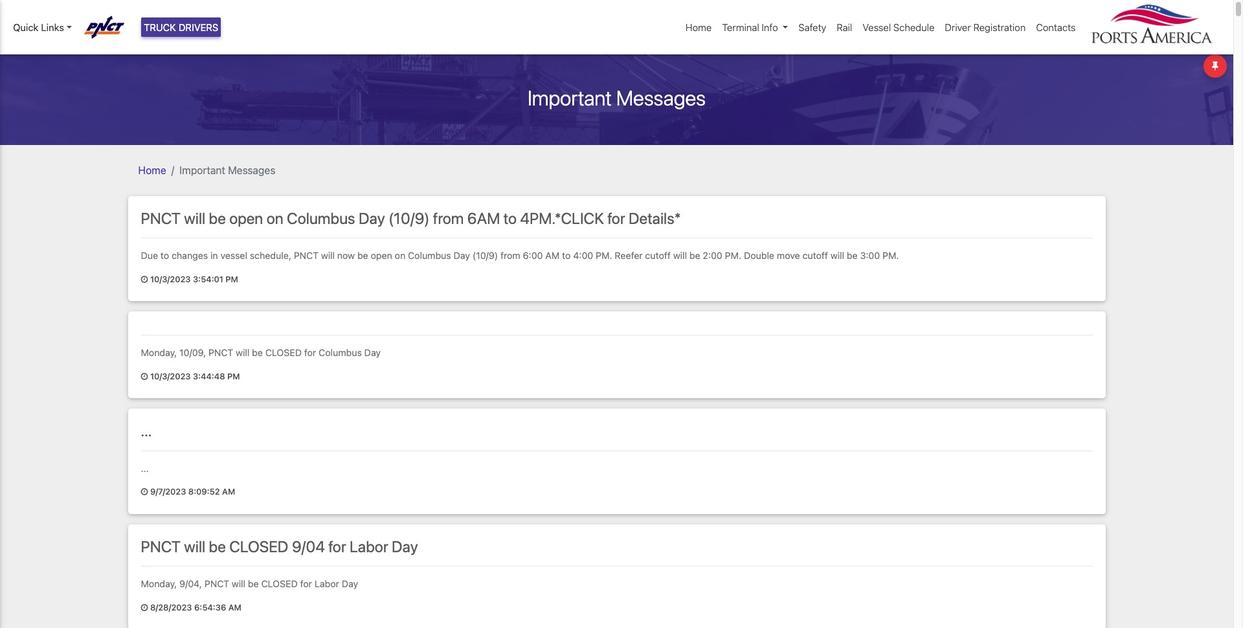 Task type: vqa. For each thing, say whether or not it's contained in the screenshot.
"MCRM"
no



Task type: describe. For each thing, give the bounding box(es) containing it.
2 cutoff from the left
[[803, 250, 828, 261]]

vessel
[[863, 21, 891, 33]]

0 vertical spatial am
[[546, 250, 560, 261]]

reefer
[[615, 250, 643, 261]]

move
[[777, 250, 800, 261]]

8:09:52
[[188, 487, 220, 497]]

1 horizontal spatial messages
[[616, 85, 706, 110]]

1 vertical spatial important messages
[[180, 164, 275, 176]]

will left 3:00
[[831, 250, 845, 261]]

0 horizontal spatial on
[[267, 209, 283, 227]]

be up monday, 9/04, pnct will be closed for labor day
[[209, 537, 226, 555]]

due to changes in vessel schedule, pnct will now be open on columbus day (10/9) from 6:00 am to 4:00 pm.  reefer cutoff will be 2:00 pm.  double move cutoff will be 3:00 pm.
[[141, 250, 899, 261]]

10/09,
[[179, 347, 206, 358]]

0 horizontal spatial home
[[138, 164, 166, 176]]

0 horizontal spatial (10/9)
[[389, 209, 430, 227]]

in
[[211, 250, 218, 261]]

1 horizontal spatial home
[[686, 21, 712, 33]]

quick links
[[13, 21, 64, 33]]

pnct up 6:54:36
[[204, 579, 229, 590]]

be left 2:00 at right top
[[690, 250, 700, 261]]

due
[[141, 250, 158, 261]]

vessel
[[221, 250, 247, 261]]

double
[[744, 250, 775, 261]]

registration
[[974, 21, 1026, 33]]

terminal
[[722, 21, 759, 33]]

6am
[[467, 209, 500, 227]]

monday, 9/04, pnct will be closed for labor day
[[141, 579, 358, 590]]

10/3/2023 for 3:44:48
[[150, 372, 191, 381]]

3:54:01
[[193, 275, 223, 284]]

contacts link
[[1031, 15, 1081, 40]]

schedule
[[894, 21, 935, 33]]

clock o image for ...
[[141, 489, 148, 497]]

be left 3:00
[[847, 250, 858, 261]]

1 vertical spatial labor
[[315, 579, 339, 590]]

will right 9/04,
[[232, 579, 246, 590]]

rail link
[[832, 15, 858, 40]]

clock o image for pnct will be closed 9/04 for labor day
[[141, 604, 148, 613]]

1 horizontal spatial to
[[504, 209, 517, 227]]

safety
[[799, 21, 827, 33]]

be up in
[[209, 209, 226, 227]]

terminal info
[[722, 21, 778, 33]]

1 clock o image from the top
[[141, 373, 148, 381]]

0 vertical spatial columbus
[[287, 209, 355, 227]]

be right 10/09,
[[252, 347, 263, 358]]

am for pnct will be closed 9/04 for labor day
[[228, 603, 241, 613]]

3:00
[[860, 250, 880, 261]]

6:00
[[523, 250, 543, 261]]

2 ... from the top
[[141, 463, 149, 474]]

be down pnct will be closed 9/04 for labor day
[[248, 579, 259, 590]]

1 vertical spatial open
[[371, 250, 392, 261]]

pm for 10/3/2023 3:44:48 pm
[[227, 372, 240, 381]]

closed for columbus
[[265, 347, 302, 358]]

driver
[[945, 21, 971, 33]]

1 vertical spatial (10/9)
[[473, 250, 498, 261]]

1 horizontal spatial on
[[395, 250, 406, 261]]

1 pm. from the left
[[596, 250, 612, 261]]

will up the changes
[[184, 209, 205, 227]]

closed for labor
[[261, 579, 298, 590]]

pnct up 3:44:48
[[209, 347, 233, 358]]

monday, for monday, 10/09, pnct will be closed for columbus day
[[141, 347, 177, 358]]

rail
[[837, 21, 852, 33]]

info
[[762, 21, 778, 33]]

0 vertical spatial from
[[433, 209, 464, 227]]



Task type: locate. For each thing, give the bounding box(es) containing it.
9/04
[[292, 537, 325, 555]]

pm. right 4:00
[[596, 250, 612, 261]]

to
[[504, 209, 517, 227], [161, 250, 169, 261], [562, 250, 571, 261]]

1 horizontal spatial pm.
[[725, 250, 742, 261]]

for
[[608, 209, 625, 227], [304, 347, 316, 358], [329, 537, 346, 555], [300, 579, 312, 590]]

clock o image left '9/7/2023'
[[141, 489, 148, 497]]

schedule,
[[250, 250, 291, 261]]

open
[[229, 209, 263, 227], [371, 250, 392, 261]]

on down pnct will be open on columbus day (10/9) from 6am to 4pm.*click for details*
[[395, 250, 406, 261]]

cutoff right reefer on the top
[[645, 250, 671, 261]]

4:00
[[573, 250, 593, 261]]

on
[[267, 209, 283, 227], [395, 250, 406, 261]]

0 vertical spatial labor
[[350, 537, 388, 555]]

...
[[141, 422, 152, 440], [141, 463, 149, 474]]

pm for 10/3/2023 3:54:01 pm
[[226, 275, 238, 284]]

labor right 9/04
[[350, 537, 388, 555]]

pnct right schedule,
[[294, 250, 319, 261]]

2 vertical spatial clock o image
[[141, 604, 148, 613]]

9/7/2023 8:09:52 am
[[148, 487, 235, 497]]

0 horizontal spatial labor
[[315, 579, 339, 590]]

closed
[[265, 347, 302, 358], [229, 537, 288, 555], [261, 579, 298, 590]]

monday, for monday, 9/04, pnct will be closed for labor day
[[141, 579, 177, 590]]

quick links link
[[13, 20, 72, 35]]

1 vertical spatial 10/3/2023
[[150, 372, 191, 381]]

monday, up 8/28/2023
[[141, 579, 177, 590]]

monday, left 10/09,
[[141, 347, 177, 358]]

driver registration
[[945, 21, 1026, 33]]

0 vertical spatial on
[[267, 209, 283, 227]]

home link
[[681, 15, 717, 40], [138, 164, 166, 176]]

monday,
[[141, 347, 177, 358], [141, 579, 177, 590]]

0 vertical spatial open
[[229, 209, 263, 227]]

0 horizontal spatial important messages
[[180, 164, 275, 176]]

to left 4:00
[[562, 250, 571, 261]]

to right due
[[161, 250, 169, 261]]

10/3/2023 right clock o icon
[[150, 275, 191, 284]]

safety link
[[794, 15, 832, 40]]

10/3/2023 for 3:54:01
[[150, 275, 191, 284]]

2 monday, from the top
[[141, 579, 177, 590]]

monday, 10/09, pnct will be closed for columbus day
[[141, 347, 381, 358]]

1 vertical spatial from
[[501, 250, 521, 261]]

0 vertical spatial pm
[[226, 275, 238, 284]]

am right the 8:09:52
[[222, 487, 235, 497]]

important
[[528, 85, 612, 110], [180, 164, 225, 176]]

2 vertical spatial am
[[228, 603, 241, 613]]

0 horizontal spatial to
[[161, 250, 169, 261]]

0 horizontal spatial important
[[180, 164, 225, 176]]

(10/9)
[[389, 209, 430, 227], [473, 250, 498, 261]]

details*
[[629, 209, 681, 227]]

important messages
[[528, 85, 706, 110], [180, 164, 275, 176]]

2 vertical spatial columbus
[[319, 347, 362, 358]]

0 vertical spatial important
[[528, 85, 612, 110]]

1 10/3/2023 from the top
[[150, 275, 191, 284]]

vessel schedule
[[863, 21, 935, 33]]

on up schedule,
[[267, 209, 283, 227]]

1 vertical spatial monday,
[[141, 579, 177, 590]]

0 vertical spatial important messages
[[528, 85, 706, 110]]

2:00
[[703, 250, 723, 261]]

drivers
[[179, 21, 218, 33]]

0 horizontal spatial cutoff
[[645, 250, 671, 261]]

1 vertical spatial home
[[138, 164, 166, 176]]

will
[[184, 209, 205, 227], [321, 250, 335, 261], [673, 250, 687, 261], [831, 250, 845, 261], [236, 347, 250, 358], [184, 537, 205, 555], [232, 579, 246, 590]]

columbus
[[287, 209, 355, 227], [408, 250, 451, 261], [319, 347, 362, 358]]

8/28/2023
[[150, 603, 192, 613]]

labor down 9/04
[[315, 579, 339, 590]]

0 horizontal spatial home link
[[138, 164, 166, 176]]

quick
[[13, 21, 38, 33]]

1 horizontal spatial labor
[[350, 537, 388, 555]]

open right now
[[371, 250, 392, 261]]

now
[[337, 250, 355, 261]]

truck drivers
[[144, 21, 218, 33]]

from left 6am
[[433, 209, 464, 227]]

0 horizontal spatial open
[[229, 209, 263, 227]]

contacts
[[1036, 21, 1076, 33]]

0 vertical spatial closed
[[265, 347, 302, 358]]

2 10/3/2023 from the top
[[150, 372, 191, 381]]

will left 2:00 at right top
[[673, 250, 687, 261]]

pnct up 9/04,
[[141, 537, 181, 555]]

am
[[546, 250, 560, 261], [222, 487, 235, 497], [228, 603, 241, 613]]

labor
[[350, 537, 388, 555], [315, 579, 339, 590]]

0 horizontal spatial pm.
[[596, 250, 612, 261]]

am for ...
[[222, 487, 235, 497]]

1 horizontal spatial important messages
[[528, 85, 706, 110]]

pnct will be closed 9/04 for labor day
[[141, 537, 418, 555]]

driver registration link
[[940, 15, 1031, 40]]

9/04,
[[179, 579, 202, 590]]

0 vertical spatial home link
[[681, 15, 717, 40]]

1 cutoff from the left
[[645, 250, 671, 261]]

1 horizontal spatial open
[[371, 250, 392, 261]]

2 horizontal spatial to
[[562, 250, 571, 261]]

pnct will be open on columbus day (10/9) from 6am to 4pm.*click for details*
[[141, 209, 681, 227]]

6:54:36
[[194, 603, 226, 613]]

am right 6:54:36
[[228, 603, 241, 613]]

truck
[[144, 21, 176, 33]]

vessel schedule link
[[858, 15, 940, 40]]

1 vertical spatial ...
[[141, 463, 149, 474]]

1 vertical spatial am
[[222, 487, 235, 497]]

1 horizontal spatial (10/9)
[[473, 250, 498, 261]]

cutoff right move
[[803, 250, 828, 261]]

1 vertical spatial clock o image
[[141, 489, 148, 497]]

1 vertical spatial home link
[[138, 164, 166, 176]]

8/28/2023 6:54:36 am
[[148, 603, 241, 613]]

changes
[[172, 250, 208, 261]]

1 vertical spatial on
[[395, 250, 406, 261]]

be right now
[[358, 250, 368, 261]]

day
[[359, 209, 385, 227], [454, 250, 470, 261], [364, 347, 381, 358], [392, 537, 418, 555], [342, 579, 358, 590]]

will up 9/04,
[[184, 537, 205, 555]]

terminal info link
[[717, 15, 794, 40]]

clock o image left 8/28/2023
[[141, 604, 148, 613]]

2 pm. from the left
[[725, 250, 742, 261]]

clock o image left 3:44:48
[[141, 373, 148, 381]]

cutoff
[[645, 250, 671, 261], [803, 250, 828, 261]]

pm
[[226, 275, 238, 284], [227, 372, 240, 381]]

from
[[433, 209, 464, 227], [501, 250, 521, 261]]

2 vertical spatial closed
[[261, 579, 298, 590]]

0 vertical spatial home
[[686, 21, 712, 33]]

1 vertical spatial closed
[[229, 537, 288, 555]]

truck drivers link
[[141, 17, 221, 37]]

pnct up due
[[141, 209, 181, 227]]

be
[[209, 209, 226, 227], [358, 250, 368, 261], [690, 250, 700, 261], [847, 250, 858, 261], [252, 347, 263, 358], [209, 537, 226, 555], [248, 579, 259, 590]]

0 vertical spatial messages
[[616, 85, 706, 110]]

am right 6:00
[[546, 250, 560, 261]]

open up vessel
[[229, 209, 263, 227]]

1 monday, from the top
[[141, 347, 177, 358]]

10/3/2023
[[150, 275, 191, 284], [150, 372, 191, 381]]

10/3/2023 3:44:48 pm
[[148, 372, 240, 381]]

3 pm. from the left
[[883, 250, 899, 261]]

pm.
[[596, 250, 612, 261], [725, 250, 742, 261], [883, 250, 899, 261]]

will left now
[[321, 250, 335, 261]]

pm right 3:54:01
[[226, 275, 238, 284]]

0 vertical spatial clock o image
[[141, 373, 148, 381]]

3:44:48
[[193, 372, 225, 381]]

10/3/2023 3:54:01 pm
[[148, 275, 238, 284]]

0 horizontal spatial messages
[[228, 164, 275, 176]]

1 horizontal spatial home link
[[681, 15, 717, 40]]

1 horizontal spatial cutoff
[[803, 250, 828, 261]]

pm right 3:44:48
[[227, 372, 240, 381]]

1 ... from the top
[[141, 422, 152, 440]]

pm. right 3:00
[[883, 250, 899, 261]]

1 vertical spatial pm
[[227, 372, 240, 381]]

1 vertical spatial messages
[[228, 164, 275, 176]]

0 vertical spatial monday,
[[141, 347, 177, 358]]

home
[[686, 21, 712, 33], [138, 164, 166, 176]]

pnct
[[141, 209, 181, 227], [294, 250, 319, 261], [209, 347, 233, 358], [141, 537, 181, 555], [204, 579, 229, 590]]

0 horizontal spatial from
[[433, 209, 464, 227]]

0 vertical spatial (10/9)
[[389, 209, 430, 227]]

1 vertical spatial columbus
[[408, 250, 451, 261]]

will right 10/09,
[[236, 347, 250, 358]]

3 clock o image from the top
[[141, 604, 148, 613]]

1 vertical spatial important
[[180, 164, 225, 176]]

clock o image
[[141, 276, 148, 284]]

1 horizontal spatial from
[[501, 250, 521, 261]]

links
[[41, 21, 64, 33]]

0 vertical spatial ...
[[141, 422, 152, 440]]

messages
[[616, 85, 706, 110], [228, 164, 275, 176]]

10/3/2023 down 10/09,
[[150, 372, 191, 381]]

9/7/2023
[[150, 487, 186, 497]]

from left 6:00
[[501, 250, 521, 261]]

4pm.*click
[[520, 209, 604, 227]]

clock o image
[[141, 373, 148, 381], [141, 489, 148, 497], [141, 604, 148, 613]]

1 horizontal spatial important
[[528, 85, 612, 110]]

0 vertical spatial 10/3/2023
[[150, 275, 191, 284]]

2 horizontal spatial pm.
[[883, 250, 899, 261]]

pm. right 2:00 at right top
[[725, 250, 742, 261]]

to right 6am
[[504, 209, 517, 227]]

2 clock o image from the top
[[141, 489, 148, 497]]



